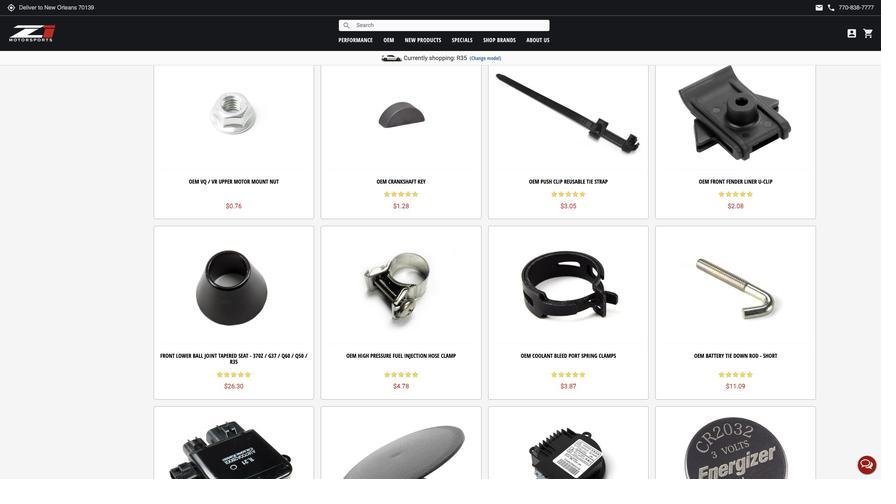 Task type: locate. For each thing, give the bounding box(es) containing it.
oem left crankshaft at the top
[[377, 178, 387, 186]]

r35 left seat
[[230, 359, 238, 366]]

high
[[358, 352, 369, 360]]

brands
[[497, 36, 516, 44]]

model)
[[487, 55, 501, 62]]

shopping_cart
[[863, 28, 874, 39]]

ball
[[193, 352, 203, 360]]

front
[[711, 178, 725, 186], [160, 352, 175, 360]]

new products link
[[405, 36, 441, 44]]

star star star star star for oem high pressure fuel injection hose clamp
[[384, 372, 419, 379]]

front left "lower" in the bottom of the page
[[160, 352, 175, 360]]

oem left coolant
[[521, 352, 531, 360]]

clip
[[554, 178, 563, 186], [763, 178, 773, 186]]

1 clip from the left
[[554, 178, 563, 186]]

clip right the push
[[554, 178, 563, 186]]

0 horizontal spatial -
[[250, 352, 252, 360]]

1 horizontal spatial front
[[711, 178, 725, 186]]

1 - from the left
[[250, 352, 252, 360]]

oem left the push
[[529, 178, 539, 186]]

about us link
[[527, 36, 550, 44]]

-
[[250, 352, 252, 360], [760, 352, 762, 360]]

(change model) link
[[470, 55, 501, 62]]

oem high pressure fuel injection hose clamp
[[346, 352, 456, 360]]

$0.76
[[226, 203, 242, 210]]

crankshaft
[[388, 178, 416, 186]]

star star star star star up $26.30
[[216, 372, 251, 379]]

clip right "liner"
[[763, 178, 773, 186]]

oem link
[[384, 36, 394, 44]]

nut
[[270, 178, 279, 186]]

370z
[[253, 352, 263, 360]]

star star star star star for oem push clip reusable tie strap
[[551, 191, 586, 198]]

oem left battery
[[694, 352, 705, 360]]

star star star star star for oem coolant bleed port spring clamps
[[551, 372, 586, 379]]

oem left high
[[346, 352, 357, 360]]

star star star star star up $11.09
[[718, 372, 753, 379]]

oem left vq
[[189, 178, 199, 186]]

shopping_cart link
[[861, 28, 874, 39]]

star star star star star for oem crankshaft key
[[384, 191, 419, 198]]

oem front fender liner u-clip
[[699, 178, 773, 186]]

specials link
[[452, 36, 473, 44]]

front left fender
[[711, 178, 725, 186]]

front lower ball joint tapered seat - 370z / g37 / q60 / q50 / r35
[[160, 352, 307, 366]]

- right seat
[[250, 352, 252, 360]]

my_location
[[7, 4, 15, 12]]

hose
[[428, 352, 440, 360]]

phone
[[827, 4, 836, 12]]

mail link
[[815, 4, 824, 12]]

Search search field
[[351, 20, 549, 31]]

1 horizontal spatial tie
[[726, 352, 732, 360]]

tapered
[[218, 352, 237, 360]]

- inside front lower ball joint tapered seat - 370z / g37 / q60 / q50 / r35
[[250, 352, 252, 360]]

oem left fender
[[699, 178, 709, 186]]

star star star star star up '$0.99'
[[384, 17, 419, 24]]

oem coolant bleed port spring clamps
[[521, 352, 616, 360]]

oem vq / vr upper motor mount nut
[[189, 178, 279, 186]]

tie left strap
[[587, 178, 593, 186]]

q60
[[282, 352, 290, 360]]

1 vertical spatial r35
[[230, 359, 238, 366]]

star star star star star up $1.28
[[384, 191, 419, 198]]

0 horizontal spatial clip
[[554, 178, 563, 186]]

oem
[[384, 36, 394, 44], [189, 178, 199, 186], [377, 178, 387, 186], [529, 178, 539, 186], [699, 178, 709, 186], [346, 352, 357, 360], [521, 352, 531, 360], [694, 352, 705, 360]]

star star star star star up "$4.78"
[[384, 372, 419, 379]]

r35 inside front lower ball joint tapered seat - 370z / g37 / q60 / q50 / r35
[[230, 359, 238, 366]]

account_box
[[846, 28, 858, 39]]

0 vertical spatial tie
[[587, 178, 593, 186]]

phone link
[[827, 4, 874, 12]]

/ right g37
[[278, 352, 280, 360]]

injection
[[404, 352, 427, 360]]

- right rod
[[760, 352, 762, 360]]

star star star star star up $2.08
[[718, 191, 753, 198]]

0 vertical spatial r35
[[457, 55, 467, 62]]

oem for oem front fender liner u-clip
[[699, 178, 709, 186]]

star star star star star up the $3.05
[[551, 191, 586, 198]]

spring
[[581, 352, 598, 360]]

1 vertical spatial tie
[[726, 352, 732, 360]]

reusable
[[564, 178, 585, 186]]

tie left down
[[726, 352, 732, 360]]

port
[[569, 352, 580, 360]]

fender
[[726, 178, 743, 186]]

liner
[[744, 178, 757, 186]]

mail phone
[[815, 4, 836, 12]]

shop brands
[[483, 36, 516, 44]]

vq
[[200, 178, 207, 186]]

new
[[405, 36, 416, 44]]

front inside front lower ball joint tapered seat - 370z / g37 / q60 / q50 / r35
[[160, 352, 175, 360]]

star star star star star up $3.87
[[551, 372, 586, 379]]

account_box link
[[845, 28, 859, 39]]

r35
[[457, 55, 467, 62], [230, 359, 238, 366]]

0 horizontal spatial front
[[160, 352, 175, 360]]

0 horizontal spatial tie
[[587, 178, 593, 186]]

battery
[[706, 352, 724, 360]]

tie
[[587, 178, 593, 186], [726, 352, 732, 360]]

shop brands link
[[483, 36, 516, 44]]

strap
[[595, 178, 608, 186]]

/ right 'q60'
[[292, 352, 294, 360]]

oem for oem battery tie down rod - short
[[694, 352, 705, 360]]

performance
[[339, 36, 373, 44]]

$26.30
[[224, 383, 244, 391]]

2 - from the left
[[760, 352, 762, 360]]

products
[[417, 36, 441, 44]]

$2.08
[[728, 203, 744, 210]]

r35 left (change
[[457, 55, 467, 62]]

new products
[[405, 36, 441, 44]]

oem down '$0.99'
[[384, 36, 394, 44]]

push
[[541, 178, 552, 186]]

/ left g37
[[265, 352, 267, 360]]

star star star star star
[[384, 17, 419, 24], [384, 191, 419, 198], [551, 191, 586, 198], [718, 191, 753, 198], [216, 372, 251, 379], [384, 372, 419, 379], [551, 372, 586, 379], [718, 372, 753, 379]]

star
[[384, 17, 391, 24], [391, 17, 398, 24], [398, 17, 405, 24], [405, 17, 412, 24], [412, 17, 419, 24], [551, 17, 558, 24], [384, 191, 391, 198], [391, 191, 398, 198], [398, 191, 405, 198], [405, 191, 412, 198], [412, 191, 419, 198], [551, 191, 558, 198], [558, 191, 565, 198], [565, 191, 572, 198], [572, 191, 579, 198], [579, 191, 586, 198], [718, 191, 725, 198], [725, 191, 732, 198], [732, 191, 739, 198], [739, 191, 746, 198], [746, 191, 753, 198], [216, 372, 223, 379], [223, 372, 230, 379], [230, 372, 237, 379], [237, 372, 244, 379], [244, 372, 251, 379], [384, 372, 391, 379], [391, 372, 398, 379], [398, 372, 405, 379], [405, 372, 412, 379], [412, 372, 419, 379], [551, 372, 558, 379], [558, 372, 565, 379], [565, 372, 572, 379], [572, 372, 579, 379], [579, 372, 586, 379], [718, 372, 725, 379], [725, 372, 732, 379], [732, 372, 739, 379], [739, 372, 746, 379], [746, 372, 753, 379]]

1 horizontal spatial -
[[760, 352, 762, 360]]

(change
[[470, 55, 486, 62]]

0 horizontal spatial r35
[[230, 359, 238, 366]]

us
[[544, 36, 550, 44]]

coolant
[[532, 352, 553, 360]]

oem for oem push clip reusable tie strap
[[529, 178, 539, 186]]

1 horizontal spatial clip
[[763, 178, 773, 186]]

/
[[208, 178, 210, 186], [265, 352, 267, 360], [278, 352, 280, 360], [292, 352, 294, 360], [305, 352, 307, 360]]

clamp
[[441, 352, 456, 360]]

about us
[[527, 36, 550, 44]]

1 vertical spatial front
[[160, 352, 175, 360]]



Task type: vqa. For each thing, say whether or not it's contained in the screenshot.
$26.30 at left
yes



Task type: describe. For each thing, give the bounding box(es) containing it.
short
[[763, 352, 777, 360]]

vr
[[212, 178, 217, 186]]

oem battery tie down rod - short
[[694, 352, 777, 360]]

pressure
[[370, 352, 391, 360]]

u-
[[758, 178, 763, 186]]

currently shopping: r35 (change model)
[[404, 55, 501, 62]]

performance link
[[339, 36, 373, 44]]

joint
[[205, 352, 217, 360]]

lower
[[176, 352, 191, 360]]

$0.99
[[393, 28, 409, 35]]

motor
[[234, 178, 250, 186]]

shop
[[483, 36, 496, 44]]

star star star star star for oem battery tie down rod - short
[[718, 372, 753, 379]]

mount
[[251, 178, 268, 186]]

oem for oem vq / vr upper motor mount nut
[[189, 178, 199, 186]]

$3.87
[[561, 383, 577, 391]]

$3.05
[[561, 203, 577, 210]]

oem for oem crankshaft key
[[377, 178, 387, 186]]

1 horizontal spatial r35
[[457, 55, 467, 62]]

upper
[[219, 178, 232, 186]]

oem for oem high pressure fuel injection hose clamp
[[346, 352, 357, 360]]

oem for oem coolant bleed port spring clamps
[[521, 352, 531, 360]]

bleed
[[554, 352, 567, 360]]

oem crankshaft key
[[377, 178, 426, 186]]

clamps
[[599, 352, 616, 360]]

$1.28
[[393, 203, 409, 210]]

q50
[[295, 352, 304, 360]]

g37
[[268, 352, 277, 360]]

about
[[527, 36, 542, 44]]

0 vertical spatial front
[[711, 178, 725, 186]]

star star star star star for front lower ball joint tapered seat - 370z / g37 / q60 / q50 / r35
[[216, 372, 251, 379]]

specials
[[452, 36, 473, 44]]

seat
[[238, 352, 248, 360]]

currently
[[404, 55, 428, 62]]

key
[[418, 178, 426, 186]]

/ right the q50 at the left bottom of the page
[[305, 352, 307, 360]]

$4.78
[[393, 383, 409, 391]]

search
[[343, 21, 351, 30]]

rod
[[749, 352, 759, 360]]

oem for oem link
[[384, 36, 394, 44]]

mail
[[815, 4, 824, 12]]

shopping:
[[429, 55, 455, 62]]

z1 motorsports logo image
[[9, 25, 56, 42]]

oem push clip reusable tie strap
[[529, 178, 608, 186]]

down
[[734, 352, 748, 360]]

/ left vr on the top left
[[208, 178, 210, 186]]

star star star star star for oem front fender liner u-clip
[[718, 191, 753, 198]]

$11.09
[[726, 383, 746, 391]]

2 clip from the left
[[763, 178, 773, 186]]

fuel
[[393, 352, 403, 360]]



